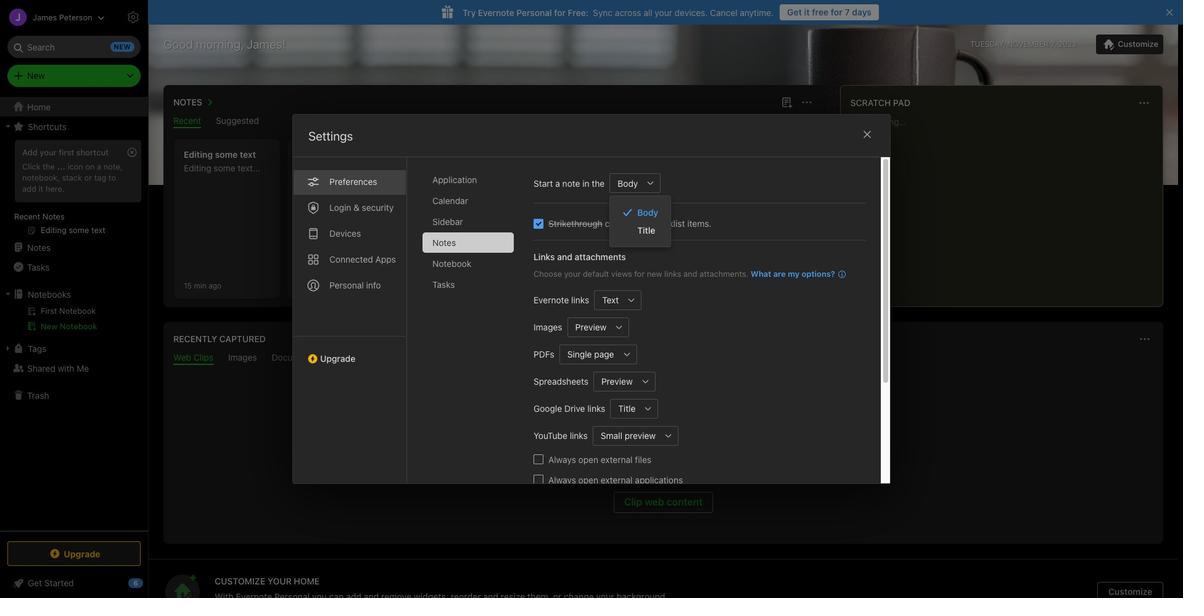 Task type: locate. For each thing, give the bounding box(es) containing it.
1 open from the top
[[578, 454, 598, 465]]

scratch pad
[[850, 97, 910, 108]]

0 horizontal spatial tasks
[[27, 262, 50, 272]]

2 vertical spatial your
[[564, 269, 581, 279]]

preview button up title button
[[593, 372, 636, 391]]

for right the views
[[634, 269, 645, 279]]

1 vertical spatial images
[[228, 352, 257, 363]]

suggested tab
[[216, 115, 259, 128]]

0 vertical spatial tasks
[[27, 262, 50, 272]]

0 vertical spatial a
[[97, 162, 101, 171]]

personal
[[517, 7, 552, 18], [329, 280, 364, 291]]

for
[[831, 7, 843, 17], [554, 7, 566, 18], [634, 269, 645, 279]]

0 horizontal spatial your
[[40, 147, 57, 157]]

youtube links
[[534, 431, 588, 441]]

0 vertical spatial note
[[562, 178, 580, 188]]

group
[[0, 136, 147, 242]]

7
[[845, 7, 850, 17]]

customize button
[[1096, 35, 1163, 54], [1097, 582, 1163, 598]]

open
[[578, 454, 598, 465], [578, 475, 598, 485]]

on
[[85, 162, 95, 171]]

save
[[579, 458, 600, 469]]

icon
[[67, 162, 83, 171]]

0 horizontal spatial upgrade
[[64, 549, 100, 559]]

1 horizontal spatial title
[[637, 225, 655, 236]]

0 horizontal spatial new
[[336, 228, 354, 239]]

notes down the here.
[[42, 212, 65, 221]]

for for free:
[[554, 7, 566, 18]]

pad
[[893, 97, 910, 108]]

1 vertical spatial personal
[[329, 280, 364, 291]]

icon on a note, notebook, stack or tag to add it here.
[[22, 162, 123, 194]]

the inside group
[[43, 162, 55, 171]]

2 open from the top
[[578, 475, 598, 485]]

notes down 'recent notes'
[[27, 242, 51, 253]]

or
[[84, 173, 92, 183]]

notes inside notes link
[[27, 242, 51, 253]]

single
[[567, 349, 592, 360]]

0 horizontal spatial title
[[618, 403, 636, 414]]

documents tab
[[272, 352, 317, 365]]

evernote
[[478, 7, 514, 18], [534, 295, 569, 305]]

open for always open external files
[[578, 454, 598, 465]]

for left 7
[[831, 7, 843, 17]]

title inside button
[[618, 403, 636, 414]]

images up pdfs on the bottom left of the page
[[534, 322, 562, 332]]

1 always from the top
[[548, 454, 576, 465]]

1 vertical spatial customize
[[1108, 587, 1152, 597]]

1 vertical spatial it
[[39, 184, 43, 194]]

title up small preview button
[[618, 403, 636, 414]]

preview button for spreadsheets
[[593, 372, 636, 391]]

new up tags
[[41, 321, 58, 331]]

tree containing home
[[0, 97, 148, 530]]

1 vertical spatial editing
[[184, 163, 211, 173]]

1 vertical spatial and
[[683, 269, 697, 279]]

body button
[[610, 173, 641, 193]]

0 horizontal spatial a
[[97, 162, 101, 171]]

body up title link
[[637, 207, 658, 218]]

preview up single page
[[575, 322, 607, 332]]

checklist
[[649, 218, 685, 229]]

1 vertical spatial evernote
[[534, 295, 569, 305]]

0 horizontal spatial evernote
[[478, 7, 514, 18]]

scratch pad button
[[848, 96, 910, 110]]

title down the body link
[[637, 225, 655, 236]]

new for new notebook
[[41, 321, 58, 331]]

tag
[[94, 173, 106, 183]]

1 horizontal spatial it
[[804, 7, 810, 17]]

start
[[534, 178, 553, 188]]

recent inside tab list
[[173, 115, 201, 126]]

new button
[[7, 65, 141, 87]]

text...
[[238, 163, 260, 173]]

1 vertical spatial notebook
[[60, 321, 97, 331]]

1 horizontal spatial notebook
[[432, 258, 471, 269]]

tasks up notebooks
[[27, 262, 50, 272]]

notes inside notes tab
[[432, 237, 456, 248]]

google
[[534, 403, 562, 414]]

links and attachments
[[534, 252, 626, 262]]

Start a new note in the body or title. field
[[610, 173, 661, 193]]

preview
[[575, 322, 607, 332], [601, 376, 633, 387]]

0 vertical spatial body
[[618, 178, 638, 188]]

for inside button
[[831, 7, 843, 17]]

editing some text editing some text...
[[184, 149, 260, 173]]

some left text...
[[214, 163, 235, 173]]

new notebook
[[41, 321, 97, 331]]

small preview button
[[593, 426, 659, 446]]

morning,
[[196, 37, 244, 51]]

recent for recent
[[173, 115, 201, 126]]

views
[[611, 269, 632, 279]]

and right links at top
[[557, 252, 572, 262]]

notebook up tasks tab
[[432, 258, 471, 269]]

1 horizontal spatial tasks
[[432, 279, 455, 290]]

personal inside tab list
[[329, 280, 364, 291]]

evernote right try
[[478, 7, 514, 18]]

web clips tab
[[173, 352, 213, 365]]

external for files
[[601, 454, 633, 465]]

0 horizontal spatial upgrade button
[[7, 542, 141, 566]]

tab list containing recent
[[166, 115, 823, 128]]

1 horizontal spatial upgrade button
[[293, 336, 406, 369]]

1 horizontal spatial your
[[564, 269, 581, 279]]

your down links and attachments
[[564, 269, 581, 279]]

note for new
[[356, 228, 375, 239]]

title button
[[610, 399, 639, 419]]

and
[[557, 252, 572, 262], [683, 269, 697, 279]]

new notebook button
[[0, 319, 147, 334]]

choose
[[534, 269, 562, 279]]

1 vertical spatial tasks
[[432, 279, 455, 290]]

always open external files
[[548, 454, 651, 465]]

web.
[[727, 458, 748, 469]]

note up connected apps
[[356, 228, 375, 239]]

1 horizontal spatial note
[[562, 178, 580, 188]]

2 horizontal spatial for
[[831, 7, 843, 17]]

note left "in"
[[562, 178, 580, 188]]

tree
[[0, 97, 148, 530]]

0 horizontal spatial and
[[557, 252, 572, 262]]

personal left free:
[[517, 7, 552, 18]]

1 horizontal spatial the
[[592, 178, 605, 188]]

personal down connected
[[329, 280, 364, 291]]

text
[[602, 295, 619, 305]]

new right the views
[[647, 269, 662, 279]]

1 vertical spatial your
[[40, 147, 57, 157]]

open down save
[[578, 475, 598, 485]]

connected
[[329, 254, 373, 265]]

Choose default view option for Evernote links field
[[594, 290, 642, 310]]

new up home
[[27, 70, 45, 81]]

tab list containing application
[[423, 170, 524, 484]]

your right all
[[655, 7, 672, 18]]

notes down sidebar
[[432, 237, 456, 248]]

and left attachments.
[[683, 269, 697, 279]]

the for save
[[710, 458, 724, 469]]

tab list containing preferences
[[293, 157, 407, 484]]

0 vertical spatial notebook
[[432, 258, 471, 269]]

external down useful
[[601, 475, 633, 485]]

here.
[[46, 184, 65, 194]]

external
[[601, 454, 633, 465], [601, 475, 633, 485]]

notes inside group
[[42, 212, 65, 221]]

it right "get"
[[804, 7, 810, 17]]

notebook
[[432, 258, 471, 269], [60, 321, 97, 331]]

0 horizontal spatial for
[[554, 7, 566, 18]]

devices
[[329, 228, 361, 239]]

text button
[[594, 290, 622, 310]]

get it free for 7 days button
[[780, 4, 879, 20]]

1 vertical spatial open
[[578, 475, 598, 485]]

0 vertical spatial new
[[336, 228, 354, 239]]

always right always open external applications checkbox
[[548, 475, 576, 485]]

evernote down choose
[[534, 295, 569, 305]]

the right "in"
[[592, 178, 605, 188]]

a right 'start'
[[555, 178, 560, 188]]

1 vertical spatial upgrade
[[64, 549, 100, 559]]

1 vertical spatial body
[[637, 207, 658, 218]]

cancel
[[710, 7, 737, 18]]

1 vertical spatial some
[[214, 163, 235, 173]]

new inside popup button
[[27, 70, 45, 81]]

links left text button
[[571, 295, 589, 305]]

external for applications
[[601, 475, 633, 485]]

0 vertical spatial images
[[534, 322, 562, 332]]

1 horizontal spatial images
[[534, 322, 562, 332]]

always
[[548, 454, 576, 465], [548, 475, 576, 485]]

it inside button
[[804, 7, 810, 17]]

good morning, james!
[[163, 37, 286, 51]]

preview up title button
[[601, 376, 633, 387]]

the right from
[[710, 458, 724, 469]]

Choose default view option for Google Drive links field
[[610, 399, 658, 419]]

1 horizontal spatial personal
[[517, 7, 552, 18]]

1 vertical spatial new
[[41, 321, 58, 331]]

ago
[[209, 281, 222, 290]]

new inside button
[[41, 321, 58, 331]]

notebook up tags button
[[60, 321, 97, 331]]

0 vertical spatial upgrade button
[[293, 336, 406, 369]]

0 vertical spatial preview button
[[567, 317, 610, 337]]

some
[[215, 149, 238, 160], [214, 163, 235, 173]]

your
[[655, 7, 672, 18], [40, 147, 57, 157], [564, 269, 581, 279]]

0 vertical spatial it
[[804, 7, 810, 17]]

your for choose your default views for new links and attachments.
[[564, 269, 581, 279]]

tasks tab
[[423, 274, 514, 295]]

0 vertical spatial always
[[548, 454, 576, 465]]

pdfs
[[534, 349, 554, 360]]

upgrade
[[320, 353, 355, 364], [64, 549, 100, 559]]

new right create
[[336, 228, 354, 239]]

2 horizontal spatial the
[[710, 458, 724, 469]]

1 horizontal spatial upgrade
[[320, 353, 355, 364]]

2 always from the top
[[548, 475, 576, 485]]

spreadsheets
[[534, 376, 588, 387]]

links down drive
[[570, 431, 588, 441]]

body up the body link
[[618, 178, 638, 188]]

2 vertical spatial the
[[710, 458, 724, 469]]

0 horizontal spatial recent
[[14, 212, 40, 221]]

all
[[644, 7, 652, 18]]

preview button for images
[[567, 317, 610, 337]]

1 horizontal spatial for
[[634, 269, 645, 279]]

your for add your first shortcut
[[40, 147, 57, 157]]

1 vertical spatial external
[[601, 475, 633, 485]]

0 vertical spatial upgrade
[[320, 353, 355, 364]]

page
[[594, 349, 614, 360]]

0 vertical spatial open
[[578, 454, 598, 465]]

single page
[[567, 349, 614, 360]]

recent for recent notes
[[14, 212, 40, 221]]

1 vertical spatial preview button
[[593, 372, 636, 391]]

recent down notes button
[[173, 115, 201, 126]]

Choose default view option for Spreadsheets field
[[593, 372, 656, 391]]

new for new
[[27, 70, 45, 81]]

days
[[852, 7, 872, 17]]

0 vertical spatial your
[[655, 7, 672, 18]]

note
[[562, 178, 580, 188], [356, 228, 375, 239]]

1 horizontal spatial recent
[[173, 115, 201, 126]]

recent down the add
[[14, 212, 40, 221]]

your up the click the ...
[[40, 147, 57, 157]]

editing
[[184, 149, 213, 160], [184, 163, 211, 173]]

body link
[[610, 204, 671, 221]]

recently captured
[[173, 334, 266, 344]]

0 vertical spatial external
[[601, 454, 633, 465]]

1 vertical spatial title
[[618, 403, 636, 414]]

0 horizontal spatial personal
[[329, 280, 364, 291]]

0 horizontal spatial images
[[228, 352, 257, 363]]

1 vertical spatial always
[[548, 475, 576, 485]]

recently captured button
[[171, 332, 266, 347]]

preview button up single page button in the bottom of the page
[[567, 317, 610, 337]]

tasks down notebook tab
[[432, 279, 455, 290]]

0 vertical spatial the
[[43, 162, 55, 171]]

for left free:
[[554, 7, 566, 18]]

2 horizontal spatial your
[[655, 7, 672, 18]]

1 vertical spatial new
[[647, 269, 662, 279]]

note inside button
[[356, 228, 375, 239]]

preview inside choose default view option for spreadsheets field
[[601, 376, 633, 387]]

choose your default views for new links and attachments.
[[534, 269, 749, 279]]

0 vertical spatial new
[[27, 70, 45, 81]]

a right on
[[97, 162, 101, 171]]

note for a
[[562, 178, 580, 188]]

&
[[353, 202, 360, 213]]

always right the always open external files checkbox
[[548, 454, 576, 465]]

notes up recent tab
[[173, 97, 202, 107]]

0 vertical spatial preview
[[575, 322, 607, 332]]

open left useful
[[578, 454, 598, 465]]

across
[[615, 7, 641, 18]]

the left ...
[[43, 162, 55, 171]]

0 horizontal spatial note
[[356, 228, 375, 239]]

external up always open external applications
[[601, 454, 633, 465]]

small preview
[[601, 431, 656, 441]]

settings image
[[126, 10, 141, 25]]

0 horizontal spatial the
[[43, 162, 55, 171]]

it down notebook,
[[39, 184, 43, 194]]

it
[[804, 7, 810, 17], [39, 184, 43, 194]]

1 vertical spatial preview
[[601, 376, 633, 387]]

1 external from the top
[[601, 454, 633, 465]]

tasks
[[27, 262, 50, 272], [432, 279, 455, 290]]

None search field
[[16, 36, 132, 58]]

note,
[[104, 162, 123, 171]]

tasks inside button
[[27, 262, 50, 272]]

upgrade button
[[293, 336, 406, 369], [7, 542, 141, 566]]

1 vertical spatial a
[[555, 178, 560, 188]]

0 vertical spatial title
[[637, 225, 655, 236]]

15 min ago
[[184, 281, 222, 290]]

0 vertical spatial recent
[[173, 115, 201, 126]]

some left text
[[215, 149, 238, 160]]

preview inside field
[[575, 322, 607, 332]]

1 vertical spatial the
[[592, 178, 605, 188]]

notebooks
[[28, 289, 71, 299]]

1 vertical spatial recent
[[14, 212, 40, 221]]

security
[[362, 202, 394, 213]]

try
[[463, 7, 476, 18]]

notes tab
[[423, 233, 514, 253]]

images down captured
[[228, 352, 257, 363]]

2 editing from the top
[[184, 163, 211, 173]]

0 horizontal spatial it
[[39, 184, 43, 194]]

0 vertical spatial editing
[[184, 149, 213, 160]]

sidebar tab
[[423, 212, 514, 232]]

0 vertical spatial personal
[[517, 7, 552, 18]]

tab list
[[166, 115, 823, 128], [293, 157, 407, 484], [423, 170, 524, 484], [166, 352, 1161, 365]]

1 vertical spatial note
[[356, 228, 375, 239]]

first
[[59, 147, 74, 157]]

recent tab
[[173, 115, 201, 128]]

0 horizontal spatial notebook
[[60, 321, 97, 331]]

2 external from the top
[[601, 475, 633, 485]]

Choose default view option for Images field
[[567, 317, 629, 337]]



Task type: vqa. For each thing, say whether or not it's contained in the screenshot.
apps
yes



Task type: describe. For each thing, give the bounding box(es) containing it.
calendar
[[432, 196, 468, 206]]

Choose default view option for PDFs field
[[559, 345, 637, 364]]

sidebar
[[432, 217, 463, 227]]

connected apps
[[329, 254, 396, 265]]

notebook inside tab
[[432, 258, 471, 269]]

audio tab
[[332, 352, 355, 365]]

evernote links
[[534, 295, 589, 305]]

preview for images
[[575, 322, 607, 332]]

new notebook group
[[0, 304, 147, 339]]

dropdown list menu
[[610, 204, 671, 239]]

login
[[329, 202, 351, 213]]

it inside icon on a note, notebook, stack or tag to add it here.
[[39, 184, 43, 194]]

open for always open external applications
[[578, 475, 598, 485]]

expand tags image
[[3, 344, 13, 353]]

0 vertical spatial some
[[215, 149, 238, 160]]

apps
[[375, 254, 396, 265]]

good
[[163, 37, 193, 51]]

the for start
[[592, 178, 605, 188]]

preview
[[625, 431, 656, 441]]

notes button
[[171, 95, 217, 110]]

notebook tab
[[423, 254, 514, 274]]

calendar tab
[[423, 191, 514, 211]]

group containing add your first shortcut
[[0, 136, 147, 242]]

upgrade button inside tab list
[[293, 336, 406, 369]]

application tab
[[423, 170, 514, 190]]

notebooks link
[[0, 284, 147, 304]]

anytime.
[[740, 7, 774, 18]]

0 vertical spatial customize
[[1118, 39, 1158, 49]]

0 vertical spatial and
[[557, 252, 572, 262]]

youtube
[[534, 431, 567, 441]]

james!
[[247, 37, 286, 51]]

1 horizontal spatial a
[[555, 178, 560, 188]]

add your first shortcut
[[22, 147, 109, 157]]

suggested
[[216, 115, 259, 126]]

clip
[[624, 497, 642, 508]]

body inside dropdown list menu
[[637, 207, 658, 218]]

1 horizontal spatial and
[[683, 269, 697, 279]]

from
[[686, 458, 707, 469]]

Search text field
[[16, 36, 132, 58]]

Always open external files checkbox
[[534, 455, 543, 464]]

what
[[751, 269, 771, 279]]

customize
[[215, 576, 265, 587]]

new inside create new note button
[[336, 228, 354, 239]]

november
[[1008, 39, 1049, 49]]

create
[[306, 228, 334, 239]]

stack
[[62, 173, 82, 183]]

web
[[645, 497, 664, 508]]

create new note
[[306, 228, 375, 239]]

shortcuts
[[28, 121, 67, 132]]

login & security
[[329, 202, 394, 213]]

Select499 checkbox
[[534, 219, 543, 229]]

Choose default view option for YouTube links field
[[593, 426, 679, 446]]

to
[[108, 173, 116, 183]]

free
[[812, 7, 829, 17]]

shortcuts button
[[0, 117, 147, 136]]

Start writing… text field
[[850, 117, 1162, 297]]

trash link
[[0, 386, 147, 405]]

tasks inside tab
[[432, 279, 455, 290]]

body inside button
[[618, 178, 638, 188]]

text
[[240, 149, 256, 160]]

images tab
[[228, 352, 257, 365]]

images inside tab list
[[228, 352, 257, 363]]

free:
[[568, 7, 589, 18]]

upgrade inside tab list
[[320, 353, 355, 364]]

links
[[534, 252, 555, 262]]

get it free for 7 days
[[787, 7, 872, 17]]

content
[[667, 497, 703, 508]]

notes link
[[0, 237, 147, 257]]

single page button
[[559, 345, 617, 364]]

0 vertical spatial customize button
[[1096, 35, 1163, 54]]

click the ...
[[22, 162, 65, 171]]

add
[[22, 147, 37, 157]]

always for always open external files
[[548, 454, 576, 465]]

1 vertical spatial customize button
[[1097, 582, 1163, 598]]

google drive links
[[534, 403, 605, 414]]

get
[[787, 7, 802, 17]]

create new note button
[[287, 139, 394, 299]]

my
[[788, 269, 800, 279]]

0 vertical spatial evernote
[[478, 7, 514, 18]]

home
[[294, 576, 320, 587]]

applications
[[635, 475, 683, 485]]

a inside icon on a note, notebook, stack or tag to add it here.
[[97, 162, 101, 171]]

notebook inside button
[[60, 321, 97, 331]]

home
[[27, 101, 51, 112]]

completed
[[605, 218, 647, 229]]

tags
[[28, 343, 47, 354]]

drive
[[564, 403, 585, 414]]

info
[[366, 280, 381, 291]]

min
[[194, 281, 207, 290]]

close image
[[860, 127, 875, 142]]

always for always open external applications
[[548, 475, 576, 485]]

click
[[22, 162, 41, 171]]

2023
[[1058, 39, 1077, 49]]

for for 7
[[831, 7, 843, 17]]

always open external applications
[[548, 475, 683, 485]]

settings
[[308, 129, 353, 143]]

recently
[[173, 334, 217, 344]]

title inside dropdown list menu
[[637, 225, 655, 236]]

expand notebooks image
[[3, 289, 13, 299]]

links down checklist
[[664, 269, 681, 279]]

notebook,
[[22, 173, 60, 183]]

application
[[432, 175, 477, 185]]

links right drive
[[587, 403, 605, 414]]

your
[[268, 576, 292, 587]]

15
[[184, 281, 192, 290]]

1 vertical spatial upgrade button
[[7, 542, 141, 566]]

strikethrough
[[548, 218, 603, 229]]

home link
[[0, 97, 148, 117]]

shortcut
[[76, 147, 109, 157]]

1 horizontal spatial new
[[647, 269, 662, 279]]

tab list containing web clips
[[166, 352, 1161, 365]]

tuesday, november 7, 2023
[[970, 39, 1077, 49]]

strikethrough completed checklist items.
[[548, 218, 711, 229]]

notes inside notes button
[[173, 97, 202, 107]]

attachments
[[575, 252, 626, 262]]

1 horizontal spatial evernote
[[534, 295, 569, 305]]

1 editing from the top
[[184, 149, 213, 160]]

tuesday,
[[970, 39, 1005, 49]]

options?
[[802, 269, 835, 279]]

Always open external applications checkbox
[[534, 475, 543, 485]]

files
[[635, 454, 651, 465]]

preview for spreadsheets
[[601, 376, 633, 387]]

...
[[57, 162, 65, 171]]

items.
[[687, 218, 711, 229]]

clip web content
[[624, 497, 703, 508]]



